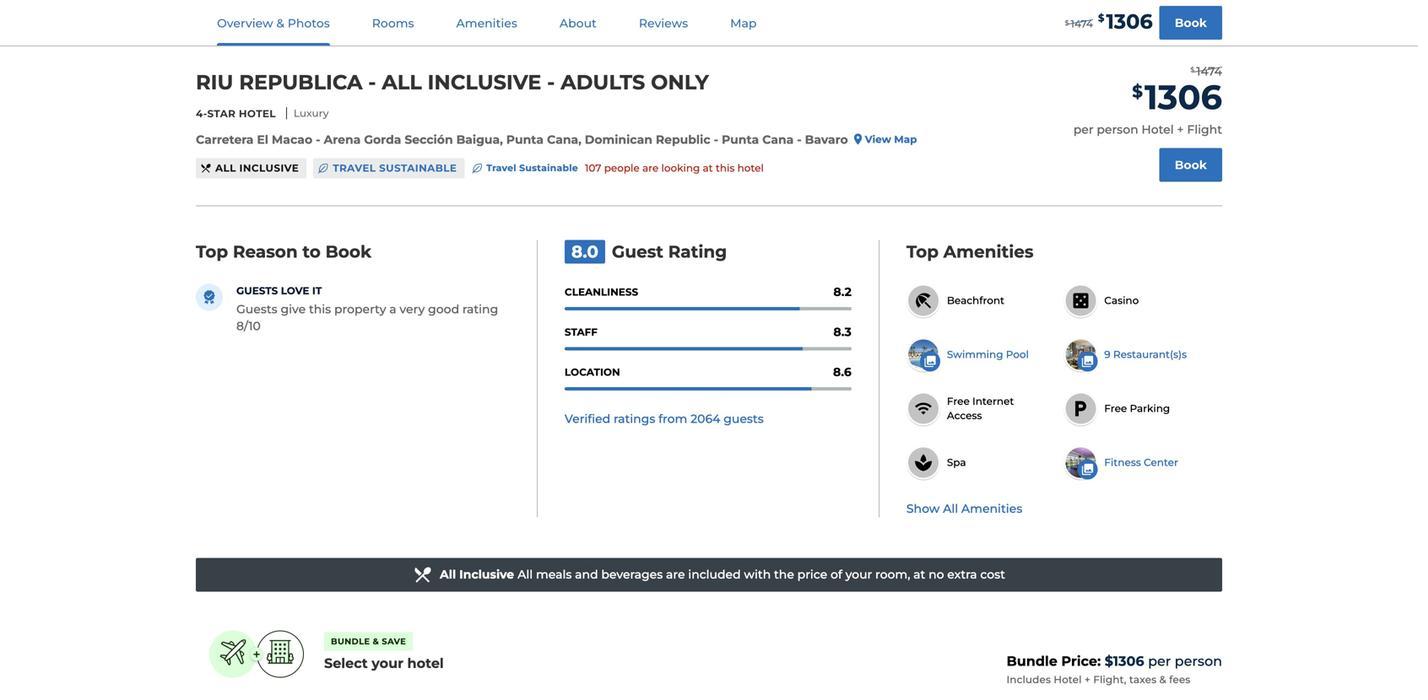 Task type: locate. For each thing, give the bounding box(es) containing it.
looking
[[662, 162, 700, 174]]

inclusive for all inclusive all meals and beverages are included with the price of your room, at no extra cost
[[459, 568, 514, 582]]

beachfront
[[947, 295, 1005, 307]]

+ inside $ 1474 $ 1306 per person hotel + flight
[[1177, 122, 1184, 137]]

adults
[[561, 70, 645, 95]]

are right people
[[643, 162, 659, 174]]

hotel
[[239, 108, 276, 120], [1142, 122, 1174, 137], [1054, 674, 1082, 686]]

book up property
[[326, 241, 372, 262]]

to right the wait
[[759, 11, 771, 25]]

overview & photos button
[[197, 1, 350, 46]]

1 vertical spatial hotel
[[407, 656, 444, 672]]

amenities button
[[436, 1, 538, 46]]

1 horizontal spatial top
[[907, 241, 939, 262]]

1 vertical spatial per
[[1148, 653, 1171, 670]]

amenities
[[456, 16, 517, 30], [944, 241, 1034, 262], [962, 502, 1023, 516]]

& inside bundle & save select your hotel
[[373, 637, 379, 647]]

this inside guests love it guests give this property a very good rating 8/10
[[309, 302, 331, 317]]

amenities down spa in the right of the page
[[962, 502, 1023, 516]]

free left parking
[[1105, 403, 1127, 415]]

0 vertical spatial this
[[808, 11, 830, 25]]

hotel for per
[[1054, 674, 1082, 686]]

your
[[846, 568, 872, 582], [372, 656, 404, 672]]

from
[[659, 412, 688, 427]]

1 horizontal spatial per
[[1148, 653, 1171, 670]]

tab list
[[196, 0, 778, 46]]

+ inside bundle price: $1306 per person includes hotel + flight, taxes & fees
[[1085, 674, 1091, 686]]

1306 inside $ 1474 $ 1306 per person hotel + flight
[[1145, 77, 1223, 118]]

with
[[744, 568, 771, 582]]

&
[[276, 16, 285, 30], [373, 637, 379, 647], [1160, 674, 1167, 686]]

- left all
[[368, 70, 376, 95]]

0 horizontal spatial &
[[276, 16, 285, 30]]

free for free parking
[[1105, 403, 1127, 415]]

bundle for &
[[331, 637, 370, 647]]

this for property
[[309, 302, 331, 317]]

$ 1474 $ 1306 per person hotel + flight
[[1074, 64, 1223, 137]]

1 horizontal spatial +
[[1085, 674, 1091, 686]]

1 vertical spatial this
[[716, 162, 735, 174]]

about button
[[539, 1, 617, 46]]

1 vertical spatial book button
[[1160, 148, 1223, 182]]

1 vertical spatial +
[[253, 647, 261, 663]]

1 horizontal spatial free
[[1105, 403, 1127, 415]]

price
[[798, 568, 828, 582]]

very
[[400, 302, 425, 317]]

select
[[324, 656, 368, 672]]

bundle for price:
[[1007, 653, 1058, 670]]

book button right $ 1474 $ 1306
[[1160, 6, 1223, 40]]

2 horizontal spatial hotel
[[1142, 122, 1174, 137]]

cost
[[981, 568, 1006, 582]]

it
[[312, 285, 322, 297]]

0 horizontal spatial top
[[196, 241, 228, 262]]

amenities up "inclusive"
[[456, 16, 517, 30]]

0 vertical spatial at
[[703, 162, 713, 174]]

includes
[[1007, 674, 1051, 686]]

1 horizontal spatial -
[[547, 70, 555, 95]]

staff
[[565, 326, 598, 338]]

2 vertical spatial +
[[1085, 674, 1091, 686]]

bundle inside bundle price: $1306 per person includes hotel + flight, taxes & fees
[[1007, 653, 1058, 670]]

book button down flight
[[1160, 148, 1223, 182]]

rating
[[668, 241, 727, 262]]

0 horizontal spatial -
[[368, 70, 376, 95]]

2 vertical spatial amenities
[[962, 502, 1023, 516]]

1306 up flight
[[1145, 77, 1223, 118]]

our
[[598, 11, 621, 25]]

map right don't
[[730, 16, 757, 30]]

0 horizontal spatial map
[[730, 16, 757, 30]]

1306 up $ 1474 $ 1306 per person hotel + flight
[[1107, 9, 1153, 34]]

2 vertical spatial &
[[1160, 674, 1167, 686]]

to
[[759, 11, 771, 25], [303, 241, 321, 262]]

8.6
[[833, 365, 852, 380]]

9
[[1105, 349, 1111, 361]]

hotel down price:
[[1054, 674, 1082, 686]]

hotel inside bundle price: $1306 per person includes hotel + flight, taxes & fees
[[1054, 674, 1082, 686]]

0 horizontal spatial at
[[703, 162, 713, 174]]

all
[[215, 162, 236, 174], [943, 502, 958, 516], [440, 568, 456, 582], [518, 568, 533, 582]]

0 horizontal spatial hotel
[[239, 108, 276, 120]]

book button
[[1160, 6, 1223, 40], [1160, 148, 1223, 182]]

1 vertical spatial inclusive
[[459, 568, 514, 582]]

1 horizontal spatial are
[[666, 568, 685, 582]]

1 horizontal spatial map
[[894, 133, 917, 146]]

0 horizontal spatial 1474
[[1071, 18, 1093, 30]]

hotel right star
[[239, 108, 276, 120]]

deal
[[833, 11, 858, 25]]

included
[[688, 568, 741, 582]]

1 horizontal spatial this
[[716, 162, 735, 174]]

2 horizontal spatial this
[[808, 11, 830, 25]]

only
[[651, 70, 709, 95]]

1 horizontal spatial &
[[373, 637, 379, 647]]

to up it
[[303, 241, 321, 262]]

hotel inside $ 1474 $ 1306 per person hotel + flight
[[1142, 122, 1174, 137]]

0 horizontal spatial per
[[1074, 122, 1094, 137]]

1 vertical spatial book
[[1175, 158, 1207, 172]]

& left fees
[[1160, 674, 1167, 686]]

1306 for $ 1474 $ 1306 per person hotel + flight
[[1145, 77, 1223, 118]]

1 horizontal spatial person
[[1175, 653, 1223, 670]]

location
[[565, 366, 620, 379]]

hotel right select
[[407, 656, 444, 672]]

travel sustainable
[[333, 162, 457, 174], [487, 162, 578, 174]]

2 - from the left
[[547, 70, 555, 95]]

1 horizontal spatial 1474
[[1197, 64, 1223, 79]]

1 horizontal spatial hotel
[[1054, 674, 1082, 686]]

0 vertical spatial your
[[846, 568, 872, 582]]

this right looking
[[716, 162, 735, 174]]

1 vertical spatial person
[[1175, 653, 1223, 670]]

0 horizontal spatial are
[[643, 162, 659, 174]]

about
[[560, 16, 597, 30]]

bundle price: $1306 per person includes hotel + flight, taxes & fees
[[1007, 653, 1223, 686]]

2 horizontal spatial +
[[1177, 122, 1184, 137]]

1 - from the left
[[368, 70, 376, 95]]

8.0
[[572, 241, 599, 262]]

1 vertical spatial map
[[894, 133, 917, 146]]

bundle inside bundle & save select your hotel
[[331, 637, 370, 647]]

1 vertical spatial at
[[914, 568, 926, 582]]

4-star hotel
[[196, 108, 276, 120]]

1 vertical spatial hotel
[[1142, 122, 1174, 137]]

person
[[1097, 122, 1139, 137], [1175, 653, 1223, 670]]

pool
[[1006, 349, 1029, 361]]

1474 inside $ 1474 $ 1306
[[1071, 18, 1093, 30]]

1 vertical spatial your
[[372, 656, 404, 672]]

0 horizontal spatial your
[[372, 656, 404, 672]]

bundle up includes
[[1007, 653, 1058, 670]]

your down save
[[372, 656, 404, 672]]

8/10
[[236, 319, 261, 333]]

give
[[281, 302, 306, 317]]

1 horizontal spatial sustainable
[[519, 162, 578, 174]]

this left deal
[[808, 11, 830, 25]]

tab list containing overview & photos
[[196, 0, 778, 46]]

top for top reason to book
[[196, 241, 228, 262]]

meals
[[536, 568, 572, 582]]

1 horizontal spatial hotel
[[738, 162, 764, 174]]

2 vertical spatial this
[[309, 302, 331, 317]]

map right view
[[894, 133, 917, 146]]

your right of on the bottom of page
[[846, 568, 872, 582]]

& inside button
[[276, 16, 285, 30]]

0 vertical spatial amenities
[[456, 16, 517, 30]]

1306
[[1107, 9, 1153, 34], [1145, 77, 1223, 118]]

free up access
[[947, 396, 970, 408]]

0 horizontal spatial inclusive
[[239, 162, 299, 174]]

inclusive for all inclusive
[[239, 162, 299, 174]]

0 horizontal spatial free
[[947, 396, 970, 408]]

top amenities
[[907, 241, 1034, 262]]

& inside bundle price: $1306 per person includes hotel + flight, taxes & fees
[[1160, 674, 1167, 686]]

are left included at the bottom of page
[[666, 568, 685, 582]]

1 book button from the top
[[1160, 6, 1223, 40]]

rooms
[[372, 16, 414, 30]]

1 top from the left
[[196, 241, 228, 262]]

1 vertical spatial are
[[666, 568, 685, 582]]

0 vertical spatial map
[[730, 16, 757, 30]]

hotel right looking
[[738, 162, 764, 174]]

0 vertical spatial person
[[1097, 122, 1139, 137]]

inclusive
[[239, 162, 299, 174], [459, 568, 514, 582]]

1 vertical spatial 1306
[[1145, 77, 1223, 118]]

0 vertical spatial book button
[[1160, 6, 1223, 40]]

9 restaurant(s)s button
[[1064, 338, 1201, 372]]

0 vertical spatial per
[[1074, 122, 1094, 137]]

the
[[774, 568, 794, 582]]

people
[[604, 162, 640, 174]]

0 horizontal spatial person
[[1097, 122, 1139, 137]]

2 top from the left
[[907, 241, 939, 262]]

1474 inside $ 1474 $ 1306 per person hotel + flight
[[1197, 64, 1223, 79]]

at right looking
[[703, 162, 713, 174]]

per inside $ 1474 $ 1306 per person hotel + flight
[[1074, 122, 1094, 137]]

1 vertical spatial bundle
[[1007, 653, 1058, 670]]

0 vertical spatial bundle
[[331, 637, 370, 647]]

0 vertical spatial +
[[1177, 122, 1184, 137]]

1 horizontal spatial to
[[759, 11, 771, 25]]

0 horizontal spatial hotel
[[407, 656, 444, 672]]

top
[[196, 241, 228, 262], [907, 241, 939, 262]]

- left adults at the top left of page
[[547, 70, 555, 95]]

free inside free internet access
[[947, 396, 970, 408]]

person inside $ 1474 $ 1306 per person hotel + flight
[[1097, 122, 1139, 137]]

amenities up beachfront
[[944, 241, 1034, 262]]

guests love it guests give this property a very good rating 8/10
[[236, 285, 498, 333]]

inclusive left the meals
[[459, 568, 514, 582]]

0 vertical spatial book
[[1175, 16, 1207, 30]]

hotel left flight
[[1142, 122, 1174, 137]]

a
[[389, 302, 397, 317]]

$1306
[[1105, 653, 1145, 670]]

0 vertical spatial &
[[276, 16, 285, 30]]

and
[[575, 568, 598, 582]]

0 vertical spatial inclusive
[[239, 162, 299, 174]]

hotel
[[738, 162, 764, 174], [407, 656, 444, 672]]

1 vertical spatial &
[[373, 637, 379, 647]]

luxury
[[294, 107, 329, 120]]

& left save
[[373, 637, 379, 647]]

indoor pool amenity image
[[908, 340, 939, 370]]

are
[[643, 162, 659, 174], [666, 568, 685, 582]]

2 book button from the top
[[1160, 148, 1223, 182]]

bundle up select
[[331, 637, 370, 647]]

last
[[625, 11, 651, 25]]

2 horizontal spatial &
[[1160, 674, 1167, 686]]

0 vertical spatial hotel
[[239, 108, 276, 120]]

1 vertical spatial 1474
[[1197, 64, 1223, 79]]

1 vertical spatial to
[[303, 241, 321, 262]]

inclusive down 4-star hotel
[[239, 162, 299, 174]]

0 horizontal spatial to
[[303, 241, 321, 262]]

1 horizontal spatial inclusive
[[459, 568, 514, 582]]

0 horizontal spatial this
[[309, 302, 331, 317]]

1 horizontal spatial bundle
[[1007, 653, 1058, 670]]

free
[[947, 396, 970, 408], [1105, 403, 1127, 415]]

it's
[[577, 11, 595, 25]]

& left photos
[[276, 16, 285, 30]]

fitness center amenity image
[[1066, 448, 1096, 478]]

this down it
[[309, 302, 331, 317]]

0 horizontal spatial bundle
[[331, 637, 370, 647]]

book down flight
[[1175, 158, 1207, 172]]

riu
[[196, 70, 233, 95]]

1474 for $ 1474 $ 1306
[[1071, 18, 1093, 30]]

0 vertical spatial 1474
[[1071, 18, 1093, 30]]

2 vertical spatial hotel
[[1054, 674, 1082, 686]]

at left no
[[914, 568, 926, 582]]

book right $ 1474 $ 1306
[[1175, 16, 1207, 30]]

casino
[[1105, 295, 1139, 307]]

1 horizontal spatial your
[[846, 568, 872, 582]]

0 vertical spatial hotel
[[738, 162, 764, 174]]

9 restaurant(s)s
[[1105, 349, 1187, 361]]

0 horizontal spatial sustainable
[[379, 162, 457, 174]]

0 vertical spatial 1306
[[1107, 9, 1153, 34]]



Task type: describe. For each thing, give the bounding box(es) containing it.
cleanliness
[[565, 286, 638, 298]]

all
[[382, 70, 422, 95]]

parking
[[1130, 403, 1170, 415]]

107 people are looking at this hotel
[[585, 162, 764, 174]]

property
[[334, 302, 386, 317]]

no
[[929, 568, 944, 582]]

verified
[[565, 412, 611, 427]]

free for free internet access
[[947, 396, 970, 408]]

1 horizontal spatial at
[[914, 568, 926, 582]]

1306 for $ 1474 $ 1306
[[1107, 9, 1153, 34]]

guest
[[612, 241, 664, 262]]

book
[[774, 11, 805, 25]]

reviews
[[639, 16, 688, 30]]

inclusive
[[428, 70, 542, 95]]

top reason to book
[[196, 241, 372, 262]]

show all amenities button
[[907, 500, 1023, 518]]

book for first book button from the bottom of the page
[[1175, 158, 1207, 172]]

hotel inside bundle & save select your hotel
[[407, 656, 444, 672]]

1474 for $ 1474 $ 1306 per person hotel + flight
[[1197, 64, 1223, 79]]

& for bundle
[[373, 637, 379, 647]]

1 vertical spatial amenities
[[944, 241, 1034, 262]]

fees
[[1170, 674, 1191, 686]]

book for 1st book button from the top of the page
[[1175, 16, 1207, 30]]

view map
[[865, 133, 917, 146]]

4-
[[196, 108, 207, 120]]

flight,
[[1094, 674, 1127, 686]]

guests
[[724, 412, 764, 427]]

overview
[[217, 16, 273, 30]]

verified ratings from 2064 guests button
[[565, 411, 764, 428]]

restaurant(s)s
[[1114, 349, 1187, 361]]

good
[[428, 302, 459, 317]]

rooms button
[[352, 1, 434, 46]]

republica
[[239, 70, 363, 95]]

price:
[[1062, 653, 1101, 670]]

fitness center
[[1105, 457, 1179, 469]]

flight
[[1187, 122, 1223, 137]]

access
[[947, 410, 982, 422]]

bundle & save select your hotel
[[324, 637, 444, 672]]

+ for per
[[1085, 674, 1091, 686]]

your inside bundle & save select your hotel
[[372, 656, 404, 672]]

9 restaurant(s)s amenity image
[[1066, 340, 1096, 370]]

& for overview
[[276, 16, 285, 30]]

free internet access
[[947, 396, 1014, 422]]

riu republica - all inclusive - adults only
[[196, 70, 709, 95]]

all inside button
[[943, 502, 958, 516]]

2 vertical spatial book
[[326, 241, 372, 262]]

internet
[[973, 396, 1014, 408]]

2064
[[691, 412, 721, 427]]

all inclusive all meals and beverages are included with the price of your room, at no extra cost
[[440, 568, 1006, 582]]

taxes
[[1130, 674, 1157, 686]]

0 horizontal spatial +
[[253, 647, 261, 663]]

room,
[[876, 568, 911, 582]]

photos
[[288, 16, 330, 30]]

map button
[[710, 1, 777, 46]]

swimming pool
[[947, 349, 1029, 361]]

view map button
[[848, 132, 917, 147]]

0 horizontal spatial travel sustainable
[[333, 162, 457, 174]]

overview & photos
[[217, 16, 330, 30]]

spa
[[947, 457, 966, 469]]

swimming
[[947, 349, 1004, 361]]

save
[[382, 637, 406, 647]]

this for hotel
[[716, 162, 735, 174]]

amenities inside tab list
[[456, 16, 517, 30]]

all inclusive
[[215, 162, 299, 174]]

8.2
[[834, 285, 852, 299]]

show
[[907, 502, 940, 516]]

rating
[[463, 302, 498, 317]]

view
[[865, 133, 892, 146]]

fitness
[[1105, 457, 1141, 469]]

guests
[[236, 302, 278, 317]]

guest rating
[[612, 241, 727, 262]]

wait
[[730, 11, 756, 25]]

swimming pool button
[[907, 338, 1044, 372]]

0 vertical spatial are
[[643, 162, 659, 174]]

hotel for 1306
[[1142, 122, 1174, 137]]

center
[[1144, 457, 1179, 469]]

room
[[654, 11, 691, 25]]

fitness center button
[[1064, 446, 1201, 480]]

verified ratings from 2064 guests
[[565, 412, 764, 427]]

0 vertical spatial to
[[759, 11, 771, 25]]

1 horizontal spatial travel sustainable
[[487, 162, 578, 174]]

free parking
[[1105, 403, 1170, 415]]

107
[[585, 162, 602, 174]]

it's our last room don't wait to book this deal
[[577, 11, 858, 25]]

person inside bundle price: $1306 per person includes hotel + flight, taxes & fees
[[1175, 653, 1223, 670]]

top for top amenities
[[907, 241, 939, 262]]

$ 1474 $ 1306
[[1065, 9, 1153, 34]]

+ for 1306
[[1177, 122, 1184, 137]]

guests
[[236, 285, 278, 297]]

ratings
[[614, 412, 656, 427]]

0 horizontal spatial travel
[[333, 162, 376, 174]]

of
[[831, 568, 843, 582]]

love
[[281, 285, 309, 297]]

1 horizontal spatial travel
[[487, 162, 517, 174]]

extra
[[948, 568, 977, 582]]

per inside bundle price: $1306 per person includes hotel + flight, taxes & fees
[[1148, 653, 1171, 670]]



Task type: vqa. For each thing, say whether or not it's contained in the screenshot.
1374 Go to Image #3
no



